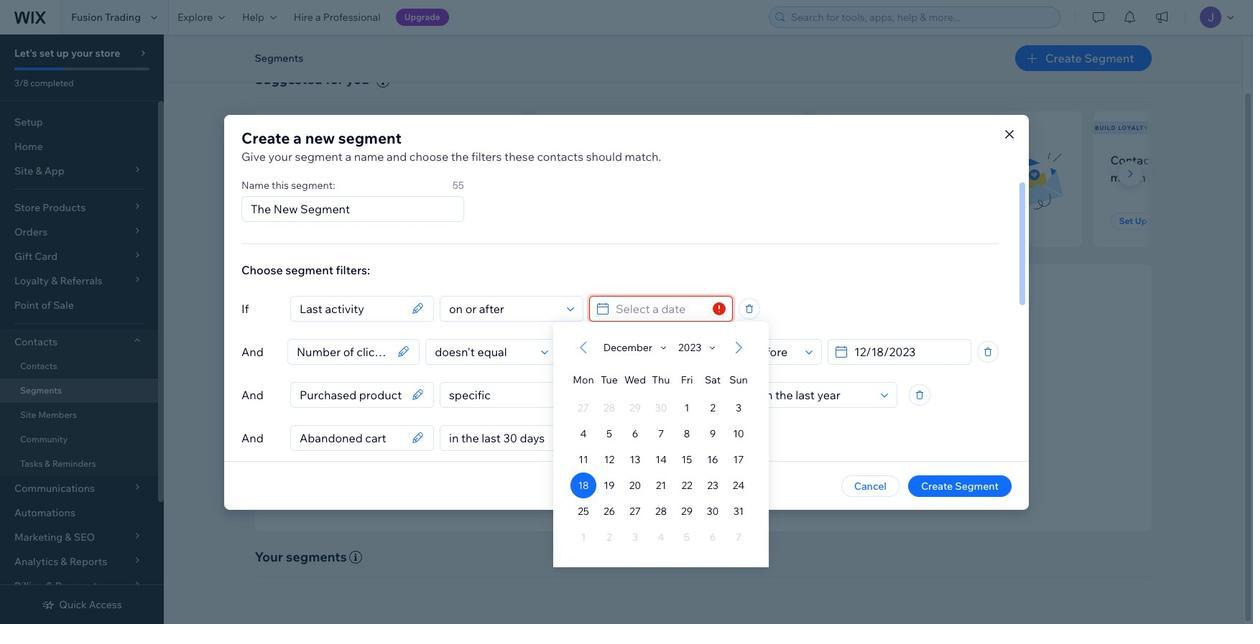 Task type: describe. For each thing, give the bounding box(es) containing it.
name this segment:
[[242, 179, 335, 192]]

row containing 1
[[571, 525, 752, 551]]

17
[[734, 454, 744, 467]]

31
[[734, 505, 744, 518]]

hire
[[294, 11, 313, 24]]

drive
[[743, 426, 767, 439]]

2 set up segment button from the left
[[1111, 213, 1196, 230]]

and inside create a new segment give your segment a name and choose the filters these contacts should match.
[[387, 149, 407, 164]]

set for second set up segment button from the right
[[281, 216, 295, 227]]

personalized
[[588, 426, 648, 439]]

contacts inside new contacts who recently subscribed to your mailing list
[[299, 153, 346, 167]]

3 inside cell
[[633, 531, 638, 544]]

home
[[14, 140, 43, 153]]

0 vertical spatial 1
[[685, 402, 690, 415]]

25
[[578, 505, 589, 518]]

monday, november 27, 2023 cell
[[571, 395, 597, 421]]

automations
[[14, 507, 75, 520]]

7 inside cell
[[736, 531, 742, 544]]

create a new segment give your segment a name and choose the filters these contacts should match.
[[242, 128, 662, 164]]

19
[[604, 480, 615, 492]]

1 horizontal spatial create segment
[[922, 480, 999, 493]]

sidebar element
[[0, 35, 164, 625]]

contacts for contacts "link"
[[20, 361, 57, 372]]

3 and from the top
[[242, 431, 264, 445]]

3/8 completed
[[14, 78, 74, 88]]

12
[[605, 454, 615, 467]]

your inside new contacts who recently subscribed to your mailing list
[[349, 170, 373, 185]]

explore
[[178, 11, 213, 24]]

24
[[733, 480, 745, 492]]

these
[[505, 149, 535, 164]]

tasks & reminders
[[20, 459, 96, 469]]

contacts inside create a new segment give your segment a name and choose the filters these contacts should match.
[[537, 149, 584, 164]]

fusion trading
[[71, 11, 141, 24]]

sat
[[705, 374, 721, 387]]

18
[[578, 480, 589, 492]]

should
[[586, 149, 623, 164]]

build
[[1096, 124, 1117, 131]]

1 vertical spatial segment
[[295, 149, 343, 164]]

12/18/2023 field
[[851, 340, 967, 364]]

send
[[561, 426, 585, 439]]

5 inside cell
[[684, 531, 690, 544]]

mailing
[[376, 170, 416, 185]]

completed
[[30, 78, 74, 88]]

fri
[[681, 374, 693, 387]]

tasks & reminders link
[[0, 452, 158, 477]]

who for purchase
[[662, 153, 685, 167]]

new for new contacts who recently subscribed to your mailing list
[[272, 153, 296, 167]]

help button
[[234, 0, 285, 35]]

create segment button for segments
[[1016, 45, 1152, 71]]

alert containing december
[[599, 341, 723, 354]]

sale
[[53, 299, 74, 312]]

new
[[305, 128, 335, 147]]

10
[[733, 428, 745, 441]]

community link
[[0, 428, 158, 452]]

cancel
[[855, 480, 887, 493]]

your
[[255, 549, 283, 566]]

set up segment for second set up segment button from the right
[[281, 216, 348, 227]]

site
[[20, 410, 36, 421]]

automations link
[[0, 501, 158, 526]]

point of sale
[[14, 299, 74, 312]]

contacts inside "reach the right target audience create specific groups of contacts that update automatically send personalized email campaigns to drive sales and build trust get to know your high-value customers, potential leads and more"
[[680, 407, 721, 420]]

friday, january 5, 2024 cell
[[674, 525, 700, 551]]

site members
[[20, 410, 77, 421]]

with
[[1163, 153, 1186, 167]]

tuesday, january 2, 2024 cell
[[597, 525, 623, 551]]

4 inside thursday, january 4, 2024 cell
[[658, 531, 665, 544]]

update
[[744, 407, 778, 420]]

1 horizontal spatial 27
[[630, 505, 641, 518]]

row containing mon
[[571, 361, 752, 395]]

point
[[14, 299, 39, 312]]

segments for "segments" link
[[20, 385, 62, 396]]

quick access
[[59, 599, 122, 612]]

create segment for the leftmost create segment button
[[670, 482, 759, 496]]

segments for segments button
[[255, 52, 304, 65]]

suggested for you
[[255, 71, 369, 88]]

wednesday, january 3, 2024 cell
[[623, 525, 648, 551]]

2 inside cell
[[607, 531, 612, 544]]

thursday, january 4, 2024 cell
[[648, 525, 674, 551]]

0 horizontal spatial 4
[[581, 428, 587, 441]]

29 inside cell
[[630, 402, 641, 415]]

list containing new contacts who recently subscribed to your mailing list
[[252, 111, 1254, 247]]

reminders
[[52, 459, 96, 469]]

Search for tools, apps, help & more... field
[[787, 7, 1056, 27]]

set up segment for first set up segment button from right
[[1120, 216, 1187, 227]]

name
[[242, 179, 270, 192]]

filters:
[[336, 263, 370, 277]]

hire a professional
[[294, 11, 381, 24]]

tasks
[[20, 459, 43, 469]]

build loyalty
[[1096, 124, 1150, 131]]

hire a professional link
[[285, 0, 389, 35]]

know
[[592, 446, 617, 459]]

tuesday, november 28, 2023 cell
[[597, 395, 623, 421]]

to inside new contacts who recently subscribed to your mailing list
[[335, 170, 346, 185]]

select an option field for select options 'field'
[[759, 383, 877, 407]]

new for new subscribers
[[257, 124, 273, 131]]

more
[[839, 446, 864, 459]]

Select options field
[[595, 383, 722, 407]]

0 vertical spatial 7
[[658, 428, 664, 441]]

up for second set up segment button from the right
[[297, 216, 309, 227]]

26
[[604, 505, 615, 518]]

community
[[20, 434, 68, 445]]

leads
[[792, 446, 817, 459]]

create segment button for cancel
[[909, 476, 1012, 497]]

row containing 27
[[571, 395, 752, 421]]

wednesday, november 29, 2023 cell
[[623, 395, 648, 421]]

contacts button
[[0, 330, 158, 354]]

groups
[[633, 407, 666, 420]]

1 horizontal spatial 2
[[710, 402, 716, 415]]

build
[[815, 426, 838, 439]]

1 vertical spatial 28
[[656, 505, 667, 518]]

22
[[682, 480, 693, 492]]

quick access button
[[42, 599, 122, 612]]

create segment for create segment button related to segments
[[1046, 51, 1135, 65]]

new contacts who recently subscribed to your mailing list
[[272, 153, 434, 185]]

a left name
[[345, 149, 352, 164]]

campaigns
[[677, 426, 729, 439]]

sunday, january 7, 2024 cell
[[726, 525, 752, 551]]

up
[[56, 47, 69, 60]]

let's
[[14, 47, 37, 60]]

haven't
[[552, 170, 591, 185]]

8
[[684, 428, 690, 441]]

11
[[579, 454, 589, 467]]

site members link
[[0, 403, 158, 428]]

point of sale link
[[0, 293, 158, 318]]

list
[[418, 170, 434, 185]]

1 horizontal spatial 3
[[736, 402, 742, 415]]

a right hire
[[316, 11, 321, 24]]

specific
[[594, 407, 631, 420]]

your inside sidebar element
[[71, 47, 93, 60]]

fusion
[[71, 11, 103, 24]]



Task type: vqa. For each thing, say whether or not it's contained in the screenshot.
List containing New contacts who recently subscribed to your mailing list
yes



Task type: locate. For each thing, give the bounding box(es) containing it.
high-
[[643, 446, 666, 459]]

0 horizontal spatial 2
[[607, 531, 612, 544]]

who inside potential customers who haven't made a purchase yet
[[662, 153, 685, 167]]

the up the groups
[[648, 385, 668, 402]]

customers
[[603, 153, 660, 167]]

select an option field up sun at the bottom
[[719, 340, 802, 364]]

0 horizontal spatial 29
[[630, 402, 641, 415]]

Enter a number text field
[[573, 340, 687, 364]]

1
[[685, 402, 690, 415], [581, 531, 586, 544]]

set for first set up segment button from right
[[1120, 216, 1134, 227]]

get
[[561, 446, 578, 459]]

1 vertical spatial 4
[[658, 531, 665, 544]]

help
[[242, 11, 264, 24]]

your
[[71, 47, 93, 60], [269, 149, 293, 164], [349, 170, 373, 185], [619, 446, 640, 459]]

29 down reach
[[630, 402, 641, 415]]

segments link
[[0, 379, 158, 403]]

alert
[[599, 341, 723, 354]]

28 down "21"
[[656, 505, 667, 518]]

6 right friday, january 5, 2024 cell
[[710, 531, 716, 544]]

wed
[[625, 374, 646, 387]]

1 vertical spatial 7
[[736, 531, 742, 544]]

1 row from the top
[[571, 361, 752, 395]]

reach the right target audience create specific groups of contacts that update automatically send personalized email campaigns to drive sales and build trust get to know your high-value customers, potential leads and more
[[561, 385, 864, 459]]

professional
[[323, 11, 381, 24]]

0 vertical spatial the
[[451, 149, 469, 164]]

contacts down 'loyalty'
[[1111, 153, 1160, 167]]

0 vertical spatial segments
[[255, 52, 304, 65]]

and down build
[[819, 446, 837, 459]]

0 vertical spatial segment
[[338, 128, 402, 147]]

1 vertical spatial of
[[668, 407, 678, 420]]

1 vertical spatial and
[[242, 388, 264, 402]]

1 horizontal spatial 29
[[681, 505, 693, 518]]

0 horizontal spatial 5
[[607, 428, 613, 441]]

grid
[[554, 322, 769, 568]]

create inside "reach the right target audience create specific groups of contacts that update automatically send personalized email campaigns to drive sales and build trust get to know your high-value customers, potential leads and more"
[[561, 407, 592, 420]]

0 horizontal spatial set up segment
[[281, 216, 348, 227]]

the inside create a new segment give your segment a name and choose the filters these contacts should match.
[[451, 149, 469, 164]]

customers,
[[694, 446, 746, 459]]

who for your
[[349, 153, 372, 167]]

segments up suggested
[[255, 52, 304, 65]]

thu
[[652, 374, 670, 387]]

to up the name this segment: field
[[335, 170, 346, 185]]

2 horizontal spatial contacts
[[680, 407, 721, 420]]

0 vertical spatial 29
[[630, 402, 641, 415]]

quick
[[59, 599, 87, 612]]

3/8
[[14, 78, 28, 88]]

set up segment button down 'segment:'
[[272, 213, 357, 230]]

2 set from the left
[[1120, 216, 1134, 227]]

0 vertical spatial new
[[257, 124, 273, 131]]

for
[[326, 71, 344, 88]]

1 horizontal spatial and
[[795, 426, 812, 439]]

the left 'filters'
[[451, 149, 469, 164]]

28 inside cell
[[604, 402, 615, 415]]

5 up know
[[607, 428, 613, 441]]

0 horizontal spatial contacts
[[299, 153, 346, 167]]

row containing 25
[[571, 499, 752, 525]]

1 horizontal spatial set up segment button
[[1111, 213, 1196, 230]]

1 horizontal spatial 1
[[685, 402, 690, 415]]

name
[[354, 149, 384, 164]]

who up purchase
[[662, 153, 685, 167]]

1 vertical spatial 3
[[633, 531, 638, 544]]

segment left the filters:
[[286, 263, 334, 277]]

1 down "25"
[[581, 531, 586, 544]]

1 set up segment from the left
[[281, 216, 348, 227]]

and up leads at the bottom
[[795, 426, 812, 439]]

contacts inside "link"
[[20, 361, 57, 372]]

0 horizontal spatial set
[[281, 216, 295, 227]]

Select a date field
[[612, 297, 709, 321]]

2 vertical spatial and
[[242, 431, 264, 445]]

0 vertical spatial select an option field
[[719, 340, 802, 364]]

55
[[453, 179, 464, 192]]

0 horizontal spatial 1
[[581, 531, 586, 544]]

9
[[710, 428, 716, 441]]

0 horizontal spatial and
[[387, 149, 407, 164]]

7 row from the top
[[571, 525, 752, 551]]

0 horizontal spatial create segment button
[[648, 480, 759, 497]]

2 row from the top
[[571, 395, 752, 421]]

right
[[671, 385, 700, 402]]

0 horizontal spatial the
[[451, 149, 469, 164]]

thursday, november 30, 2023 cell
[[648, 395, 674, 421]]

potential
[[748, 446, 790, 459]]

december button
[[604, 341, 670, 354]]

setup
[[14, 116, 43, 129]]

1 who from the left
[[349, 153, 372, 167]]

1 horizontal spatial of
[[668, 407, 678, 420]]

saturday, january 6, 2024 cell
[[700, 525, 726, 551]]

select an option field up build
[[759, 383, 877, 407]]

2 vertical spatial contacts
[[20, 361, 57, 372]]

the
[[451, 149, 469, 164], [648, 385, 668, 402]]

1 vertical spatial segments
[[20, 385, 62, 396]]

to right get
[[580, 446, 590, 459]]

1 horizontal spatial set up segment
[[1120, 216, 1187, 227]]

28 down reach
[[604, 402, 615, 415]]

and
[[242, 345, 264, 359], [242, 388, 264, 402], [242, 431, 264, 445]]

27 up wednesday, january 3, 2024 cell
[[630, 505, 641, 518]]

and for enter a number text box
[[242, 345, 264, 359]]

tue
[[601, 374, 618, 387]]

27 inside monday, november 27, 2023 cell
[[578, 402, 589, 415]]

4 right wednesday, january 3, 2024 cell
[[658, 531, 665, 544]]

30 inside cell
[[655, 402, 668, 415]]

30 up email
[[655, 402, 668, 415]]

2 vertical spatial to
[[580, 446, 590, 459]]

list
[[252, 111, 1254, 247]]

2 down target
[[710, 402, 716, 415]]

home link
[[0, 134, 158, 159]]

23
[[708, 480, 719, 492]]

to left drive
[[731, 426, 741, 439]]

0 horizontal spatial to
[[335, 170, 346, 185]]

of inside "reach the right target audience create specific groups of contacts that update automatically send personalized email campaigns to drive sales and build trust get to know your high-value customers, potential leads and more"
[[668, 407, 678, 420]]

1 vertical spatial to
[[731, 426, 741, 439]]

and for select options 'field'
[[242, 388, 264, 402]]

6 inside cell
[[710, 531, 716, 544]]

1 inside cell
[[581, 531, 586, 544]]

1 horizontal spatial create segment button
[[909, 476, 1012, 497]]

5
[[607, 428, 613, 441], [684, 531, 690, 544]]

1 horizontal spatial 4
[[658, 531, 665, 544]]

0 vertical spatial 28
[[604, 402, 615, 415]]

contacts with a birthday th
[[1111, 153, 1254, 185]]

3
[[736, 402, 742, 415], [633, 531, 638, 544]]

set up segment button down contacts with a birthday th
[[1111, 213, 1196, 230]]

0 vertical spatial contacts
[[1111, 153, 1160, 167]]

2 who from the left
[[662, 153, 685, 167]]

0 vertical spatial and
[[242, 345, 264, 359]]

2 set up segment from the left
[[1120, 216, 1187, 227]]

new subscribers
[[257, 124, 324, 131]]

segments up site members
[[20, 385, 62, 396]]

1 down right
[[685, 402, 690, 415]]

give
[[242, 149, 266, 164]]

1 vertical spatial contacts
[[14, 336, 58, 349]]

segment:
[[291, 179, 335, 192]]

who inside new contacts who recently subscribed to your mailing list
[[349, 153, 372, 167]]

your inside "reach the right target audience create specific groups of contacts that update automatically send personalized email campaigns to drive sales and build trust get to know your high-value customers, potential leads and more"
[[619, 446, 640, 459]]

0 vertical spatial 5
[[607, 428, 613, 441]]

contacts inside popup button
[[14, 336, 58, 349]]

1 vertical spatial the
[[648, 385, 668, 402]]

segments
[[255, 52, 304, 65], [20, 385, 62, 396]]

reach
[[608, 385, 645, 402]]

Select an option field
[[719, 340, 802, 364], [759, 383, 877, 407]]

your right give
[[269, 149, 293, 164]]

of left sale
[[41, 299, 51, 312]]

0 horizontal spatial who
[[349, 153, 372, 167]]

th
[[1246, 153, 1254, 167]]

a inside potential customers who haven't made a purchase yet
[[627, 170, 633, 185]]

2 horizontal spatial and
[[819, 446, 837, 459]]

a right with
[[1189, 153, 1195, 167]]

0 horizontal spatial create segment
[[670, 482, 759, 496]]

choose segment filters:
[[242, 263, 370, 277]]

0 vertical spatial 27
[[578, 402, 589, 415]]

0 vertical spatial 30
[[655, 402, 668, 415]]

3 left update
[[736, 402, 742, 415]]

trust
[[841, 426, 863, 439]]

1 vertical spatial 1
[[581, 531, 586, 544]]

21
[[656, 480, 667, 492]]

1 set up segment button from the left
[[272, 213, 357, 230]]

1 vertical spatial 27
[[630, 505, 641, 518]]

2 vertical spatial and
[[819, 446, 837, 459]]

1 vertical spatial 29
[[681, 505, 693, 518]]

1 set from the left
[[281, 216, 295, 227]]

a
[[316, 11, 321, 24], [293, 128, 302, 147], [345, 149, 352, 164], [1189, 153, 1195, 167], [627, 170, 633, 185]]

1 horizontal spatial contacts
[[537, 149, 584, 164]]

3 row from the top
[[571, 421, 752, 447]]

set up segment down contacts with a birthday th
[[1120, 216, 1187, 227]]

0 vertical spatial 4
[[581, 428, 587, 441]]

2023 button
[[679, 341, 719, 354]]

0 vertical spatial to
[[335, 170, 346, 185]]

6 row from the top
[[571, 499, 752, 525]]

set up segment
[[281, 216, 348, 227], [1120, 216, 1187, 227]]

0 horizontal spatial 27
[[578, 402, 589, 415]]

None field
[[295, 297, 408, 321], [293, 340, 393, 364], [295, 383, 408, 407], [295, 426, 408, 450], [295, 297, 408, 321], [293, 340, 393, 364], [295, 383, 408, 407], [295, 426, 408, 450]]

14
[[656, 454, 667, 467]]

4 row from the top
[[571, 447, 752, 473]]

access
[[89, 599, 122, 612]]

to
[[335, 170, 346, 185], [731, 426, 741, 439], [580, 446, 590, 459]]

set up segment down 'segment:'
[[281, 216, 348, 227]]

mon tue wed thu
[[573, 374, 670, 387]]

2 right monday, january 1, 2024 cell
[[607, 531, 612, 544]]

0 vertical spatial 6
[[632, 428, 639, 441]]

4 up 11
[[581, 428, 587, 441]]

3 right tuesday, january 2, 2024 cell
[[633, 531, 638, 544]]

contacts inside contacts with a birthday th
[[1111, 153, 1160, 167]]

6 down the groups
[[632, 428, 639, 441]]

0 vertical spatial and
[[387, 149, 407, 164]]

7
[[658, 428, 664, 441], [736, 531, 742, 544]]

contacts
[[1111, 153, 1160, 167], [14, 336, 58, 349], [20, 361, 57, 372]]

1 vertical spatial 30
[[707, 505, 719, 518]]

monday, december 18, 2023 cell
[[571, 473, 597, 499]]

of inside sidebar element
[[41, 299, 51, 312]]

a inside contacts with a birthday th
[[1189, 153, 1195, 167]]

2 horizontal spatial to
[[731, 426, 741, 439]]

1 horizontal spatial segments
[[255, 52, 304, 65]]

of up email
[[668, 407, 678, 420]]

value
[[666, 446, 691, 459]]

0 horizontal spatial 28
[[604, 402, 615, 415]]

setup link
[[0, 110, 158, 134]]

and up mailing in the left of the page
[[387, 149, 407, 164]]

purchase
[[636, 170, 686, 185]]

7 right saturday, january 6, 2024 cell
[[736, 531, 742, 544]]

create inside create a new segment give your segment a name and choose the filters these contacts should match.
[[242, 128, 290, 147]]

0 horizontal spatial 3
[[633, 531, 638, 544]]

1 vertical spatial select an option field
[[759, 383, 877, 407]]

up for first set up segment button from right
[[1136, 216, 1148, 227]]

filters
[[472, 149, 502, 164]]

contacts for contacts popup button
[[14, 336, 58, 349]]

that
[[723, 407, 742, 420]]

1 horizontal spatial to
[[580, 446, 590, 459]]

set
[[39, 47, 54, 60]]

1 vertical spatial 6
[[710, 531, 716, 544]]

new inside new contacts who recently subscribed to your mailing list
[[272, 153, 296, 167]]

row containing 11
[[571, 447, 752, 473]]

segments inside button
[[255, 52, 304, 65]]

trading
[[105, 11, 141, 24]]

Choose a condition field
[[445, 297, 563, 321], [431, 340, 537, 364], [445, 383, 563, 407], [445, 426, 563, 450]]

a down customers at the top
[[627, 170, 633, 185]]

2 horizontal spatial create segment button
[[1016, 45, 1152, 71]]

subscribed
[[272, 170, 333, 185]]

row
[[571, 361, 752, 395], [571, 395, 752, 421], [571, 421, 752, 447], [571, 447, 752, 473], [571, 473, 752, 499], [571, 499, 752, 525], [571, 525, 752, 551]]

1 horizontal spatial 30
[[707, 505, 719, 518]]

upgrade button
[[396, 9, 449, 26]]

your right 'up'
[[71, 47, 93, 60]]

2 vertical spatial segment
[[286, 263, 334, 277]]

0 horizontal spatial up
[[297, 216, 309, 227]]

row group
[[554, 395, 769, 568]]

new up give
[[257, 124, 273, 131]]

0 vertical spatial of
[[41, 299, 51, 312]]

1 vertical spatial 2
[[607, 531, 612, 544]]

this
[[272, 179, 289, 192]]

27
[[578, 402, 589, 415], [630, 505, 641, 518]]

1 horizontal spatial set
[[1120, 216, 1134, 227]]

target
[[703, 385, 741, 402]]

5 right thursday, january 4, 2024 cell
[[684, 531, 690, 544]]

december
[[604, 341, 653, 354]]

contacts up haven't
[[537, 149, 584, 164]]

grid containing december
[[554, 322, 769, 568]]

4
[[581, 428, 587, 441], [658, 531, 665, 544]]

1 horizontal spatial up
[[1136, 216, 1148, 227]]

1 up from the left
[[297, 216, 309, 227]]

0 horizontal spatial 7
[[658, 428, 664, 441]]

monday, january 1, 2024 cell
[[571, 525, 597, 551]]

30 up saturday, january 6, 2024 cell
[[707, 505, 719, 518]]

made
[[594, 170, 624, 185]]

potential customers who haven't made a purchase yet
[[552, 153, 706, 185]]

row group containing 27
[[554, 395, 769, 568]]

set up segment button
[[272, 213, 357, 230], [1111, 213, 1196, 230]]

choose
[[242, 263, 283, 277]]

0 horizontal spatial of
[[41, 299, 51, 312]]

1 vertical spatial 5
[[684, 531, 690, 544]]

2 up from the left
[[1136, 216, 1148, 227]]

your inside create a new segment give your segment a name and choose the filters these contacts should match.
[[269, 149, 293, 164]]

contacts down point of sale
[[14, 336, 58, 349]]

contacts down new
[[299, 153, 346, 167]]

0 horizontal spatial segments
[[20, 385, 62, 396]]

segments inside sidebar element
[[20, 385, 62, 396]]

contacts down contacts popup button
[[20, 361, 57, 372]]

your down name
[[349, 170, 373, 185]]

1 horizontal spatial 7
[[736, 531, 742, 544]]

1 horizontal spatial 5
[[684, 531, 690, 544]]

segment down new
[[295, 149, 343, 164]]

row containing 4
[[571, 421, 752, 447]]

new up subscribed
[[272, 153, 296, 167]]

1 horizontal spatial the
[[648, 385, 668, 402]]

contacts up campaigns
[[680, 407, 721, 420]]

27 left tuesday, november 28, 2023 cell
[[578, 402, 589, 415]]

1 horizontal spatial 6
[[710, 531, 716, 544]]

1 vertical spatial new
[[272, 153, 296, 167]]

birthday
[[1198, 153, 1244, 167]]

up down 'segment:'
[[297, 216, 309, 227]]

0 horizontal spatial set up segment button
[[272, 213, 357, 230]]

7 up high- at the right of the page
[[658, 428, 664, 441]]

who left recently
[[349, 153, 372, 167]]

0 vertical spatial 2
[[710, 402, 716, 415]]

1 vertical spatial and
[[795, 426, 812, 439]]

1 and from the top
[[242, 345, 264, 359]]

1 horizontal spatial 28
[[656, 505, 667, 518]]

1 horizontal spatial who
[[662, 153, 685, 167]]

2 horizontal spatial create segment
[[1046, 51, 1135, 65]]

segment up name
[[338, 128, 402, 147]]

29 up friday, january 5, 2024 cell
[[681, 505, 693, 518]]

0 vertical spatial 3
[[736, 402, 742, 415]]

up down contacts with a birthday th
[[1136, 216, 1148, 227]]

contacts link
[[0, 354, 158, 379]]

row containing 18
[[571, 473, 752, 499]]

your right 12
[[619, 446, 640, 459]]

of
[[41, 299, 51, 312], [668, 407, 678, 420]]

0 horizontal spatial 30
[[655, 402, 668, 415]]

5 row from the top
[[571, 473, 752, 499]]

Name this segment: field
[[247, 197, 459, 221]]

0 horizontal spatial 6
[[632, 428, 639, 441]]

select an option field for enter a number text box
[[719, 340, 802, 364]]

2 and from the top
[[242, 388, 264, 402]]

a left new
[[293, 128, 302, 147]]

set
[[281, 216, 295, 227], [1120, 216, 1134, 227]]

upgrade
[[405, 12, 441, 22]]

the inside "reach the right target audience create specific groups of contacts that update automatically send personalized email campaigns to drive sales and build trust get to know your high-value customers, potential leads and more"
[[648, 385, 668, 402]]

segment
[[1085, 51, 1135, 65], [311, 216, 348, 227], [1150, 216, 1187, 227], [956, 480, 999, 493], [709, 482, 759, 496]]



